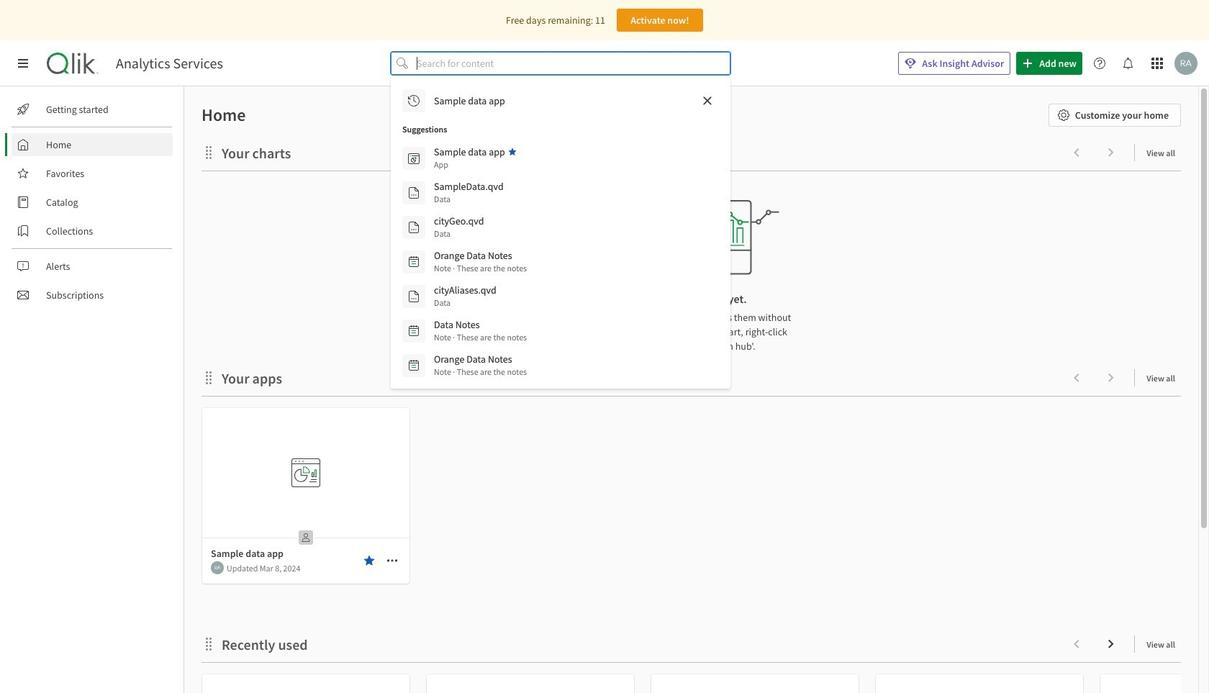 Task type: locate. For each thing, give the bounding box(es) containing it.
these are the notes element up cityaliases.qvd element
[[434, 262, 527, 275]]

these are the notes element
[[434, 262, 527, 275], [434, 331, 527, 344], [434, 366, 527, 379]]

2 vertical spatial these are the notes element
[[434, 366, 527, 379]]

close sidebar menu image
[[17, 58, 29, 69]]

orange data notes element up cityaliases.qvd element
[[434, 249, 512, 262]]

3 these are the notes element from the top
[[434, 366, 527, 379]]

favorited item image
[[508, 148, 517, 156]]

analytics services element
[[116, 55, 223, 72]]

1 vertical spatial ruby anderson image
[[211, 561, 224, 574]]

main content
[[178, 86, 1209, 693]]

cityaliases.qvd element
[[434, 284, 496, 297]]

these are the notes element down cityaliases.qvd element
[[434, 331, 527, 344]]

1 vertical spatial these are the notes element
[[434, 331, 527, 344]]

Search for content text field
[[414, 52, 730, 75]]

1 horizontal spatial ruby anderson image
[[1175, 52, 1198, 75]]

orange data notes element down data notes element
[[434, 353, 512, 366]]

0 vertical spatial move collection image
[[202, 145, 216, 159]]

ruby anderson element
[[211, 561, 224, 574]]

1 orange data notes element from the top
[[434, 249, 512, 262]]

these are the notes element down data notes element
[[434, 366, 527, 379]]

orange data notes element
[[434, 249, 512, 262], [434, 353, 512, 366]]

1 vertical spatial orange data notes element
[[434, 353, 512, 366]]

0 vertical spatial orange data notes element
[[434, 249, 512, 262]]

citygeo.qvd element
[[434, 214, 484, 227]]

0 vertical spatial ruby anderson image
[[1175, 52, 1198, 75]]

2 orange data notes element from the top
[[434, 353, 512, 366]]

move collection image
[[202, 370, 216, 385]]

move collection image
[[202, 145, 216, 159], [201, 637, 216, 651]]

0 vertical spatial these are the notes element
[[434, 262, 527, 275]]

sample data app element
[[434, 145, 505, 158]]

1 vertical spatial move collection image
[[201, 637, 216, 651]]

list box
[[397, 83, 725, 383]]

1 these are the notes element from the top
[[434, 262, 527, 275]]

2 these are the notes element from the top
[[434, 331, 527, 344]]

ruby anderson image
[[1175, 52, 1198, 75], [211, 561, 224, 574]]



Task type: vqa. For each thing, say whether or not it's contained in the screenshot.
third menu item
no



Task type: describe. For each thing, give the bounding box(es) containing it.
these are the notes element for 1st orange data notes element from the bottom
[[434, 366, 527, 379]]

these are the notes element for second orange data notes element from the bottom of the page
[[434, 262, 527, 275]]

data notes element
[[434, 318, 480, 331]]

navigation pane element
[[0, 92, 184, 312]]

these are the notes element for data notes element
[[434, 331, 527, 344]]

recently searched item image
[[408, 95, 420, 107]]

remove from favorites image
[[363, 555, 375, 566]]

0 horizontal spatial ruby anderson image
[[211, 561, 224, 574]]

sampledata.qvd element
[[434, 180, 504, 193]]



